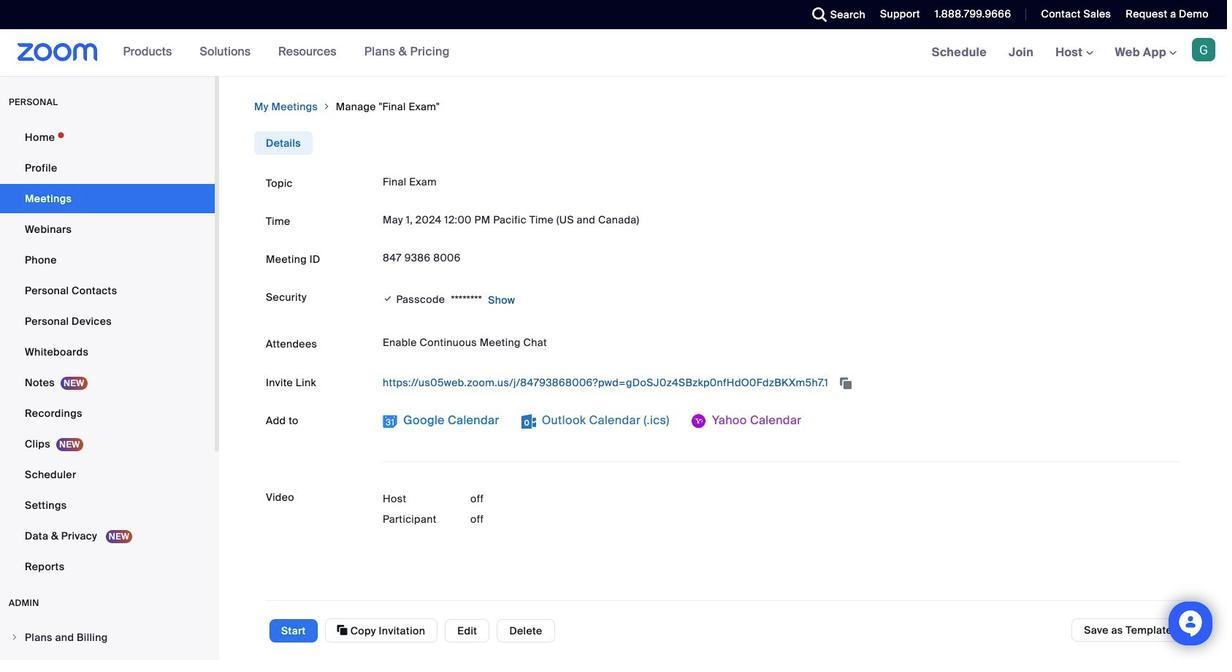 Task type: vqa. For each thing, say whether or not it's contained in the screenshot.
topmost "right" image
yes



Task type: describe. For each thing, give the bounding box(es) containing it.
manage my meeting tab control tab list
[[254, 131, 313, 155]]

zoom logo image
[[18, 43, 98, 61]]

add to google calendar image
[[383, 414, 397, 429]]

add to yahoo calendar image
[[691, 414, 706, 429]]

manage final exam navigation
[[254, 99, 1192, 114]]

0 horizontal spatial right image
[[10, 633, 19, 642]]

profile picture image
[[1192, 38, 1215, 61]]

personal menu menu
[[0, 123, 215, 583]]



Task type: locate. For each thing, give the bounding box(es) containing it.
meetings navigation
[[921, 29, 1227, 77]]

checked image
[[383, 291, 393, 306]]

banner
[[0, 29, 1227, 77]]

product information navigation
[[98, 29, 461, 76]]

copy image
[[337, 624, 348, 637]]

1 vertical spatial right image
[[10, 633, 19, 642]]

0 vertical spatial right image
[[322, 99, 331, 114]]

add to outlook calendar (.ics) image
[[521, 414, 536, 429]]

menu item
[[0, 624, 215, 652]]

right image
[[322, 99, 331, 114], [10, 633, 19, 642]]

application
[[383, 371, 1180, 394]]

tab
[[254, 131, 313, 155]]

1 horizontal spatial right image
[[322, 99, 331, 114]]



